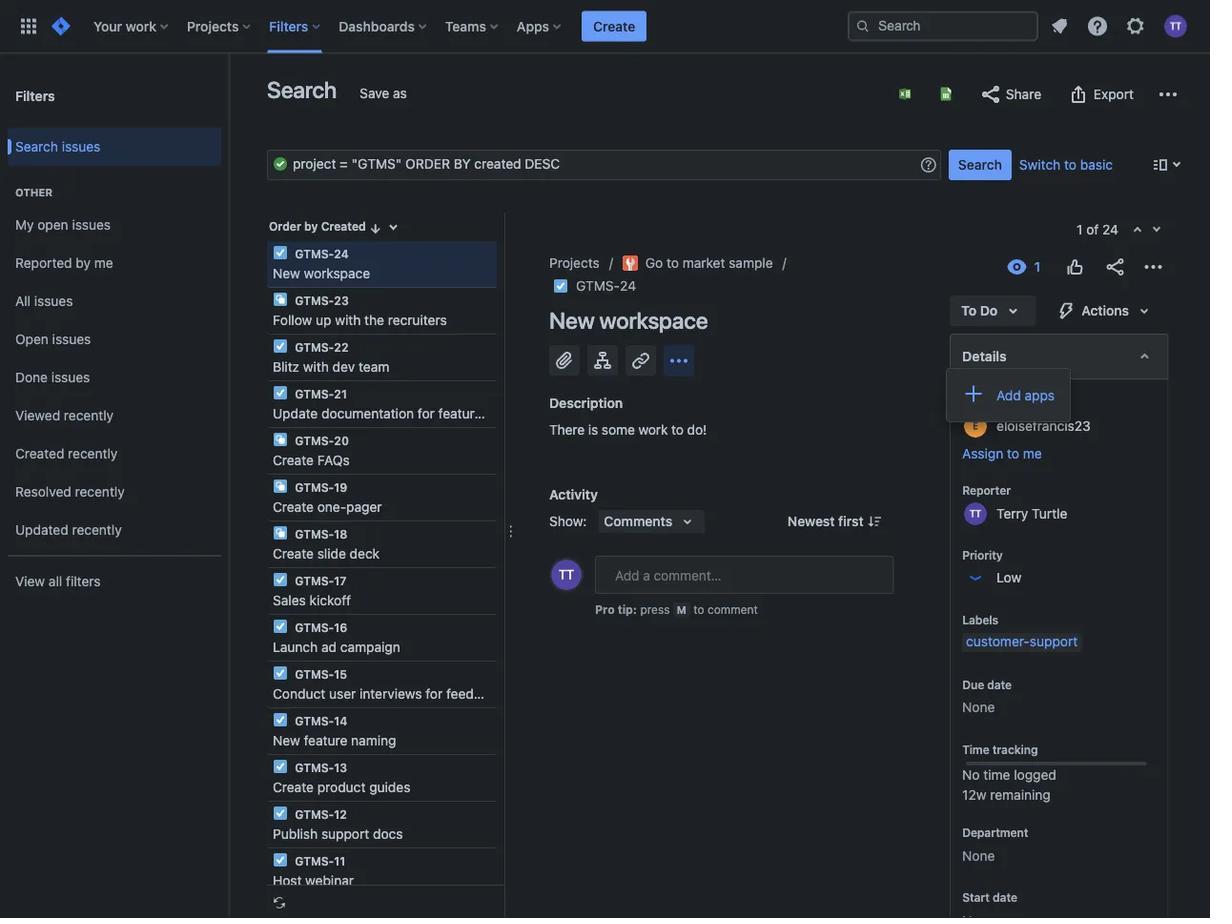 Task type: describe. For each thing, give the bounding box(es) containing it.
open issues
[[15, 332, 91, 347]]

1
[[1077, 222, 1083, 237]]

me for assign to me
[[1023, 446, 1042, 462]]

actions
[[1081, 303, 1129, 319]]

gtms-24 link
[[576, 275, 636, 298]]

kickoff
[[310, 593, 351, 608]]

to for go
[[667, 255, 679, 271]]

team
[[359, 359, 389, 375]]

dashboards
[[339, 18, 415, 34]]

assign
[[962, 446, 1003, 462]]

to for assign
[[1007, 446, 1019, 462]]

updated recently link
[[8, 511, 221, 549]]

filters button
[[264, 11, 327, 41]]

gtms- for launch ad campaign
[[295, 621, 334, 634]]

task image for create product guides
[[273, 759, 288, 774]]

campaign
[[340, 639, 400, 655]]

task image for blitz with dev team
[[273, 339, 288, 354]]

15
[[334, 668, 347, 681]]

create for create product guides
[[273, 780, 314, 795]]

sample
[[729, 255, 773, 271]]

conduct
[[273, 686, 325, 702]]

create for create
[[593, 18, 635, 34]]

go to market sample
[[645, 255, 773, 271]]

search for search button
[[958, 157, 1002, 173]]

switch
[[1019, 157, 1061, 173]]

gtms- for new feature naming
[[295, 714, 334, 728]]

done
[[15, 370, 48, 385]]

do
[[980, 303, 997, 319]]

time
[[983, 767, 1010, 783]]

add apps link
[[947, 375, 1070, 416]]

new for gtms-24
[[273, 266, 300, 281]]

view all filters
[[15, 574, 101, 589]]

gtms- for create slide deck
[[295, 527, 334, 541]]

priority
[[962, 548, 1002, 562]]

2 none from the top
[[962, 848, 995, 864]]

up
[[316, 312, 331, 328]]

gtms- for update documentation for feature update
[[295, 387, 334, 401]]

1 vertical spatial workspace
[[599, 307, 708, 334]]

launch
[[273, 639, 318, 655]]

blitz with dev team
[[273, 359, 389, 375]]

details
[[962, 349, 1006, 364]]

help image
[[1086, 15, 1109, 38]]

first
[[838, 514, 864, 529]]

link issues, web pages, and more image
[[629, 349, 652, 372]]

customer-support link
[[962, 633, 1081, 652]]

1 vertical spatial for
[[426, 686, 443, 702]]

order by created
[[269, 220, 366, 233]]

search issues link
[[8, 128, 221, 166]]

customer-
[[966, 634, 1029, 649]]

naming
[[351, 733, 396, 749]]

gtms-17
[[292, 574, 347, 587]]

export button
[[1058, 79, 1143, 110]]

no
[[962, 767, 979, 783]]

task image for sales kickoff
[[273, 572, 288, 587]]

search issues group
[[8, 122, 221, 172]]

deck
[[350, 546, 380, 562]]

add apps
[[997, 387, 1055, 403]]

sub task image for create slide deck
[[273, 525, 288, 541]]

0 vertical spatial search
[[267, 76, 337, 103]]

search image
[[855, 19, 871, 34]]

reported by me
[[15, 255, 113, 271]]

apps
[[1025, 387, 1055, 403]]

update
[[486, 406, 529, 422]]

view
[[15, 574, 45, 589]]

department pin to top. only you can see pinned fields. image
[[1032, 826, 1047, 841]]

press
[[640, 603, 670, 616]]

go
[[645, 255, 663, 271]]

filters
[[66, 574, 101, 589]]

support for publish
[[321, 826, 369, 842]]

1 vertical spatial 24
[[334, 247, 349, 260]]

22
[[334, 340, 349, 354]]

create one-pager
[[273, 499, 382, 515]]

host
[[273, 873, 302, 889]]

create for create one-pager
[[273, 499, 314, 515]]

resolved
[[15, 484, 71, 500]]

sales kickoff
[[273, 593, 351, 608]]

task image for update documentation for feature update
[[273, 385, 288, 401]]

jira software image
[[50, 15, 72, 38]]

tracking
[[992, 743, 1037, 756]]

create slide deck
[[273, 546, 380, 562]]

assignee
[[962, 396, 1012, 409]]

comments button
[[598, 510, 705, 533]]

1 horizontal spatial created
[[321, 220, 366, 233]]

feedback
[[446, 686, 503, 702]]

open issues link
[[8, 320, 221, 359]]

customer-support
[[966, 634, 1077, 649]]

market
[[683, 255, 725, 271]]

by for order
[[304, 220, 318, 233]]

0 vertical spatial new workspace
[[273, 266, 370, 281]]

1 vertical spatial new
[[549, 307, 595, 334]]

0 horizontal spatial gtms-24
[[292, 247, 349, 260]]

show:
[[549, 514, 587, 529]]

save as
[[360, 85, 407, 101]]

gtms-14
[[292, 714, 347, 728]]

due
[[962, 678, 984, 691]]

task image for publish support docs
[[273, 806, 288, 821]]

open
[[37, 217, 68, 233]]

gtms-22
[[292, 340, 349, 354]]

gtms- for blitz with dev team
[[295, 340, 334, 354]]

by for reported
[[76, 255, 91, 271]]

to for switch
[[1064, 157, 1077, 173]]

logged
[[1013, 767, 1056, 783]]

my open issues link
[[8, 206, 221, 244]]

add apps image
[[962, 382, 985, 405]]

reported
[[15, 255, 72, 271]]

Search field
[[848, 11, 1039, 41]]

newest first image
[[868, 514, 883, 529]]

create faqs
[[273, 453, 350, 468]]

reporter pin to top. only you can see pinned fields. image
[[1014, 483, 1030, 498]]

work inside dropdown button
[[126, 18, 156, 34]]

sub task image for follow up with the recruiters
[[273, 292, 288, 307]]

0 horizontal spatial with
[[303, 359, 329, 375]]

gtms-15
[[292, 668, 347, 681]]

terry turtle
[[996, 505, 1067, 521]]

time tracking
[[962, 743, 1037, 756]]

search for search issues
[[15, 139, 58, 155]]

is
[[588, 422, 598, 438]]

20
[[334, 434, 349, 447]]

apps
[[517, 18, 549, 34]]

assign to me
[[962, 446, 1042, 462]]

pager
[[346, 499, 382, 515]]

gtms- for host webinar
[[295, 855, 334, 868]]

update documentation for feature update
[[273, 406, 529, 422]]

some
[[602, 422, 635, 438]]

gtms-19
[[292, 481, 347, 494]]

0 vertical spatial workspace
[[304, 266, 370, 281]]

blitz
[[273, 359, 300, 375]]

gtms-11
[[292, 855, 345, 868]]

new feature naming
[[273, 733, 396, 749]]

my
[[15, 217, 34, 233]]



Task type: vqa. For each thing, say whether or not it's contained in the screenshot.
21
yes



Task type: locate. For each thing, give the bounding box(es) containing it.
search inside search button
[[958, 157, 1002, 173]]

open in microsoft excel image
[[897, 86, 913, 102]]

update
[[273, 406, 318, 422]]

1 horizontal spatial feature
[[438, 406, 482, 422]]

0 vertical spatial with
[[335, 312, 361, 328]]

apps button
[[511, 11, 568, 41]]

to right assign
[[1007, 446, 1019, 462]]

24
[[1103, 222, 1119, 237], [334, 247, 349, 260], [620, 278, 636, 294]]

gtms- up create one-pager
[[295, 481, 334, 494]]

to inside button
[[1007, 446, 1019, 462]]

1 vertical spatial new workspace
[[549, 307, 708, 334]]

task image down order
[[273, 245, 288, 260]]

work
[[126, 18, 156, 34], [639, 422, 668, 438]]

created
[[321, 220, 366, 233], [15, 446, 64, 462]]

to do button
[[950, 296, 1036, 326]]

sales
[[273, 593, 306, 608]]

banner containing your work
[[0, 0, 1210, 53]]

0 horizontal spatial filters
[[15, 88, 55, 103]]

actions button
[[1043, 296, 1167, 326]]

viewed recently link
[[8, 397, 221, 435]]

1 horizontal spatial gtms-24
[[576, 278, 636, 294]]

next issue 'gtms-23' ( type 'j' ) image
[[1149, 222, 1164, 237]]

0 vertical spatial me
[[94, 255, 113, 271]]

0 vertical spatial by
[[304, 220, 318, 233]]

gtms- down 'order by created' on the top left of page
[[295, 247, 334, 260]]

1 horizontal spatial 24
[[620, 278, 636, 294]]

start date
[[962, 891, 1017, 905]]

date
[[987, 678, 1011, 691], [992, 891, 1017, 905]]

recently up created recently
[[64, 408, 114, 424]]

filters
[[269, 18, 308, 34], [15, 88, 55, 103]]

copy link to issue image
[[632, 278, 648, 293]]

to right "go"
[[667, 255, 679, 271]]

banner
[[0, 0, 1210, 53]]

open in google sheets image
[[938, 86, 954, 102]]

notifications image
[[1048, 15, 1071, 38]]

work right some
[[639, 422, 668, 438]]

0 horizontal spatial by
[[76, 255, 91, 271]]

1 vertical spatial with
[[303, 359, 329, 375]]

pro tip: press m to comment
[[595, 603, 758, 616]]

for left feedback
[[426, 686, 443, 702]]

gtms- for create product guides
[[295, 761, 334, 774]]

issues for all issues
[[34, 293, 73, 309]]

projects up sidebar navigation image
[[187, 18, 239, 34]]

recently for updated recently
[[72, 522, 122, 538]]

sub task image
[[273, 479, 288, 494]]

interviews
[[360, 686, 422, 702]]

1 none from the top
[[962, 700, 995, 715]]

remaining
[[990, 787, 1050, 802]]

your work button
[[88, 11, 175, 41]]

sidebar navigation image
[[208, 76, 250, 114]]

me down eloisefrancis23
[[1023, 446, 1042, 462]]

issues inside group
[[62, 139, 100, 155]]

settings image
[[1124, 15, 1147, 38]]

basic
[[1080, 157, 1113, 173]]

recently inside "link"
[[64, 408, 114, 424]]

gtms- down the "projects" link
[[576, 278, 620, 294]]

0 vertical spatial feature
[[438, 406, 482, 422]]

by right reported
[[76, 255, 91, 271]]

1 horizontal spatial projects
[[549, 255, 600, 271]]

0 horizontal spatial search
[[15, 139, 58, 155]]

create right apps popup button
[[593, 18, 635, 34]]

24 down go to market sample icon at the top right of page
[[620, 278, 636, 294]]

1 vertical spatial by
[[76, 255, 91, 271]]

recently down viewed recently "link"
[[68, 446, 118, 462]]

appswitcher icon image
[[17, 15, 40, 38]]

details element
[[950, 334, 1168, 380]]

department
[[962, 827, 1028, 840]]

small image
[[368, 221, 383, 236]]

to right m
[[694, 603, 704, 616]]

issues for open issues
[[52, 332, 91, 347]]

my open issues
[[15, 217, 111, 233]]

profile image of terry turtle image
[[551, 560, 582, 590]]

projects for the "projects" link
[[549, 255, 600, 271]]

1 vertical spatial gtms-24
[[576, 278, 636, 294]]

switch to basic
[[1019, 157, 1113, 173]]

2 task image from the top
[[273, 339, 288, 354]]

viewed recently
[[15, 408, 114, 424]]

by inside 'other' group
[[76, 255, 91, 271]]

2 sub task image from the top
[[273, 432, 288, 447]]

follow
[[273, 312, 312, 328]]

recently down the resolved recently link
[[72, 522, 122, 538]]

jira software image
[[50, 15, 72, 38]]

gtms- up sales kickoff
[[295, 574, 334, 587]]

recently for resolved recently
[[75, 484, 125, 500]]

gtms- for conduct user interviews for feedback
[[295, 668, 334, 681]]

1 sub task image from the top
[[273, 292, 288, 307]]

task image up launch
[[273, 619, 288, 634]]

1 horizontal spatial search
[[267, 76, 337, 103]]

description
[[549, 395, 623, 411]]

1 horizontal spatial by
[[304, 220, 318, 233]]

0 vertical spatial created
[[321, 220, 366, 233]]

task image up update
[[273, 385, 288, 401]]

task image for conduct user interviews for feedback
[[273, 666, 288, 681]]

projects up gtms-24 link
[[549, 255, 600, 271]]

None text field
[[267, 150, 941, 180]]

to
[[961, 303, 976, 319]]

2 vertical spatial 24
[[620, 278, 636, 294]]

1 vertical spatial projects
[[549, 255, 600, 271]]

add
[[997, 387, 1021, 403]]

task image up sales
[[273, 572, 288, 587]]

search up other
[[15, 139, 58, 155]]

1 horizontal spatial new workspace
[[549, 307, 708, 334]]

create down gtms-13
[[273, 780, 314, 795]]

filters inside popup button
[[269, 18, 308, 34]]

12w
[[962, 787, 986, 802]]

resolved recently
[[15, 484, 125, 500]]

go to market sample image
[[623, 256, 638, 271]]

create inside button
[[593, 18, 635, 34]]

task image down the "projects" link
[[553, 278, 568, 294]]

guides
[[369, 780, 410, 795]]

0 horizontal spatial feature
[[304, 733, 348, 749]]

projects for projects popup button
[[187, 18, 239, 34]]

1 vertical spatial work
[[639, 422, 668, 438]]

1 task image from the top
[[273, 245, 288, 260]]

1 vertical spatial sub task image
[[273, 432, 288, 447]]

0 horizontal spatial me
[[94, 255, 113, 271]]

task image up host
[[273, 853, 288, 868]]

1 vertical spatial feature
[[304, 733, 348, 749]]

add app image
[[668, 350, 690, 372]]

gtms- up host webinar
[[295, 855, 334, 868]]

your profile and settings image
[[1164, 15, 1187, 38]]

recently down created recently link
[[75, 484, 125, 500]]

24 right of
[[1103, 222, 1119, 237]]

publish support docs
[[273, 826, 403, 842]]

2 vertical spatial new
[[273, 733, 300, 749]]

switch to basic link
[[1019, 157, 1113, 173]]

new up attach "image" in the top left of the page
[[549, 307, 595, 334]]

dashboards button
[[333, 11, 434, 41]]

1 vertical spatial none
[[962, 848, 995, 864]]

low
[[996, 570, 1021, 586]]

with down 23
[[335, 312, 361, 328]]

me for reported by me
[[94, 255, 113, 271]]

docs
[[373, 826, 403, 842]]

none inside due date none
[[962, 700, 995, 715]]

webinar
[[305, 873, 354, 889]]

gtms- inside gtms-24 link
[[576, 278, 620, 294]]

workspace down the copy link to issue icon
[[599, 307, 708, 334]]

activity
[[549, 487, 598, 503]]

task image
[[273, 245, 288, 260], [273, 339, 288, 354], [273, 385, 288, 401], [273, 759, 288, 774]]

recently for viewed recently
[[64, 408, 114, 424]]

0 vertical spatial new
[[273, 266, 300, 281]]

one-
[[317, 499, 346, 515]]

comments
[[604, 514, 672, 529]]

gtms- for new workspace
[[295, 247, 334, 260]]

task image up blitz
[[273, 339, 288, 354]]

0 horizontal spatial created
[[15, 446, 64, 462]]

date right the start
[[992, 891, 1017, 905]]

new workspace up 'gtms-23'
[[273, 266, 370, 281]]

1 horizontal spatial work
[[639, 422, 668, 438]]

sub task image for create faqs
[[273, 432, 288, 447]]

0 vertical spatial support
[[1029, 634, 1077, 649]]

date inside due date none
[[987, 678, 1011, 691]]

gtms- up ad
[[295, 621, 334, 634]]

2 vertical spatial sub task image
[[273, 525, 288, 541]]

primary element
[[11, 0, 848, 53]]

14
[[334, 714, 347, 728]]

search left 'switch'
[[958, 157, 1002, 173]]

gtms- for publish support docs
[[295, 808, 334, 821]]

gtms- up the create faqs
[[295, 434, 334, 447]]

gtms-20
[[292, 434, 349, 447]]

create for create faqs
[[273, 453, 314, 468]]

search down filters popup button at the top left of the page
[[267, 76, 337, 103]]

search button
[[949, 150, 1012, 180]]

filters up "search issues" in the top left of the page
[[15, 88, 55, 103]]

search issues
[[15, 139, 100, 155]]

task image up publish
[[273, 806, 288, 821]]

issues for done issues
[[51, 370, 90, 385]]

0 vertical spatial none
[[962, 700, 995, 715]]

0 vertical spatial date
[[987, 678, 1011, 691]]

me down my open issues link
[[94, 255, 113, 271]]

actions image
[[1142, 256, 1164, 278]]

3 task image from the top
[[273, 385, 288, 401]]

created recently
[[15, 446, 118, 462]]

1 vertical spatial created
[[15, 446, 64, 462]]

0 vertical spatial work
[[126, 18, 156, 34]]

save
[[360, 85, 389, 101]]

date for due date none
[[987, 678, 1011, 691]]

newest
[[788, 514, 835, 529]]

by right order
[[304, 220, 318, 233]]

1 horizontal spatial support
[[1029, 634, 1077, 649]]

0 vertical spatial 24
[[1103, 222, 1119, 237]]

me inside button
[[1023, 446, 1042, 462]]

0 horizontal spatial new workspace
[[273, 266, 370, 281]]

2 horizontal spatial search
[[958, 157, 1002, 173]]

search inside search issues link
[[15, 139, 58, 155]]

share image
[[1103, 256, 1126, 278]]

0 vertical spatial sub task image
[[273, 292, 288, 307]]

projects inside popup button
[[187, 18, 239, 34]]

eloisefrancis23
[[996, 418, 1090, 433]]

none
[[962, 700, 995, 715], [962, 848, 995, 864]]

new for gtms-14
[[273, 733, 300, 749]]

1 vertical spatial support
[[321, 826, 369, 842]]

0 vertical spatial filters
[[269, 18, 308, 34]]

1 horizontal spatial workspace
[[599, 307, 708, 334]]

2 vertical spatial search
[[958, 157, 1002, 173]]

workspace up 23
[[304, 266, 370, 281]]

created inside 'other' group
[[15, 446, 64, 462]]

gtms- for create faqs
[[295, 434, 334, 447]]

create up sub task icon
[[273, 453, 314, 468]]

gtms- for create one-pager
[[295, 481, 334, 494]]

pro
[[595, 603, 615, 616]]

24 down order by created link
[[334, 247, 349, 260]]

gtms- up update
[[295, 387, 334, 401]]

order
[[269, 220, 301, 233]]

of
[[1086, 222, 1099, 237]]

gtms- up product
[[295, 761, 334, 774]]

teams
[[445, 18, 486, 34]]

task image
[[553, 278, 568, 294], [273, 572, 288, 587], [273, 619, 288, 634], [273, 666, 288, 681], [273, 712, 288, 728], [273, 806, 288, 821], [273, 853, 288, 868]]

attach image
[[553, 349, 576, 372]]

date for start date
[[992, 891, 1017, 905]]

gtms- up create slide deck
[[295, 527, 334, 541]]

add a child issue image
[[591, 349, 614, 372]]

3 sub task image from the top
[[273, 525, 288, 541]]

0 horizontal spatial projects
[[187, 18, 239, 34]]

product
[[317, 780, 366, 795]]

1 horizontal spatial with
[[335, 312, 361, 328]]

viewed
[[15, 408, 60, 424]]

resolved recently link
[[8, 473, 221, 511]]

work right your
[[126, 18, 156, 34]]

do!
[[687, 422, 707, 438]]

updated recently
[[15, 522, 122, 538]]

created down viewed on the top left of page
[[15, 446, 64, 462]]

gtms-12
[[292, 808, 347, 821]]

sub task image
[[273, 292, 288, 307], [273, 432, 288, 447], [273, 525, 288, 541]]

gtms- up publish
[[295, 808, 334, 821]]

publish
[[273, 826, 318, 842]]

12
[[334, 808, 347, 821]]

export
[[1094, 86, 1134, 102]]

all issues
[[15, 293, 73, 309]]

issues for search issues
[[62, 139, 100, 155]]

0 horizontal spatial support
[[321, 826, 369, 842]]

sub task image down update
[[273, 432, 288, 447]]

0 horizontal spatial workspace
[[304, 266, 370, 281]]

0 vertical spatial gtms-24
[[292, 247, 349, 260]]

me inside 'other' group
[[94, 255, 113, 271]]

filters right projects popup button
[[269, 18, 308, 34]]

there
[[549, 422, 585, 438]]

new workspace down the copy link to issue icon
[[549, 307, 708, 334]]

to left basic
[[1064, 157, 1077, 173]]

1 vertical spatial date
[[992, 891, 1017, 905]]

1 vertical spatial filters
[[15, 88, 55, 103]]

task image for host webinar
[[273, 853, 288, 868]]

13
[[334, 761, 347, 774]]

vote options: no one has voted for this issue yet. image
[[1063, 256, 1086, 278]]

21
[[334, 387, 347, 401]]

sub task image left gtms-18
[[273, 525, 288, 541]]

terry
[[996, 505, 1028, 521]]

as
[[393, 85, 407, 101]]

task image left gtms-13
[[273, 759, 288, 774]]

create down gtms-18
[[273, 546, 314, 562]]

none down due
[[962, 700, 995, 715]]

gtms- up up
[[295, 294, 334, 307]]

24 inside gtms-24 link
[[620, 278, 636, 294]]

1 vertical spatial me
[[1023, 446, 1042, 462]]

other group
[[8, 166, 221, 555]]

m
[[677, 604, 687, 616]]

4 task image from the top
[[273, 759, 288, 774]]

1 horizontal spatial me
[[1023, 446, 1042, 462]]

for right documentation
[[418, 406, 435, 422]]

1 vertical spatial search
[[15, 139, 58, 155]]

recently for created recently
[[68, 446, 118, 462]]

2 horizontal spatial 24
[[1103, 222, 1119, 237]]

gtms- for follow up with the recruiters
[[295, 294, 334, 307]]

gtms- up new feature naming on the left bottom
[[295, 714, 334, 728]]

0 vertical spatial for
[[418, 406, 435, 422]]

0 vertical spatial projects
[[187, 18, 239, 34]]

not available - this is the first issue image
[[1130, 223, 1145, 238]]

support for customer-
[[1029, 634, 1077, 649]]

to left do! at the top of page
[[672, 422, 684, 438]]

sub task image up follow at the top left of the page
[[273, 292, 288, 307]]

task image for launch ad campaign
[[273, 619, 288, 634]]

task image down conduct
[[273, 712, 288, 728]]

teams button
[[440, 11, 505, 41]]

Add a comment… field
[[595, 556, 894, 594]]

0 horizontal spatial 24
[[334, 247, 349, 260]]

task image for new workspace
[[273, 245, 288, 260]]

feature left "update"
[[438, 406, 482, 422]]

create for create slide deck
[[273, 546, 314, 562]]

created left small icon
[[321, 220, 366, 233]]

0 horizontal spatial work
[[126, 18, 156, 34]]

gtms- up conduct
[[295, 668, 334, 681]]

gtms- up blitz with dev team on the top left of page
[[295, 340, 334, 354]]

task image up conduct
[[273, 666, 288, 681]]

none down the department
[[962, 848, 995, 864]]

date right due
[[987, 678, 1011, 691]]

with down gtms-22
[[303, 359, 329, 375]]

new up 'gtms-23'
[[273, 266, 300, 281]]

launch ad campaign
[[273, 639, 400, 655]]

task image for new feature naming
[[273, 712, 288, 728]]

labels pin to top. only you can see pinned fields. image
[[1002, 612, 1017, 628]]

new down gtms-14
[[273, 733, 300, 749]]

gtms-24 down go to market sample icon at the top right of page
[[576, 278, 636, 294]]

17
[[334, 574, 347, 587]]

gtms-24 down 'order by created' on the top left of page
[[292, 247, 349, 260]]

feature down gtms-14
[[304, 733, 348, 749]]

reported by me link
[[8, 244, 221, 282]]

create down sub task icon
[[273, 499, 314, 515]]

1 horizontal spatial filters
[[269, 18, 308, 34]]

gtms- for sales kickoff
[[295, 574, 334, 587]]



